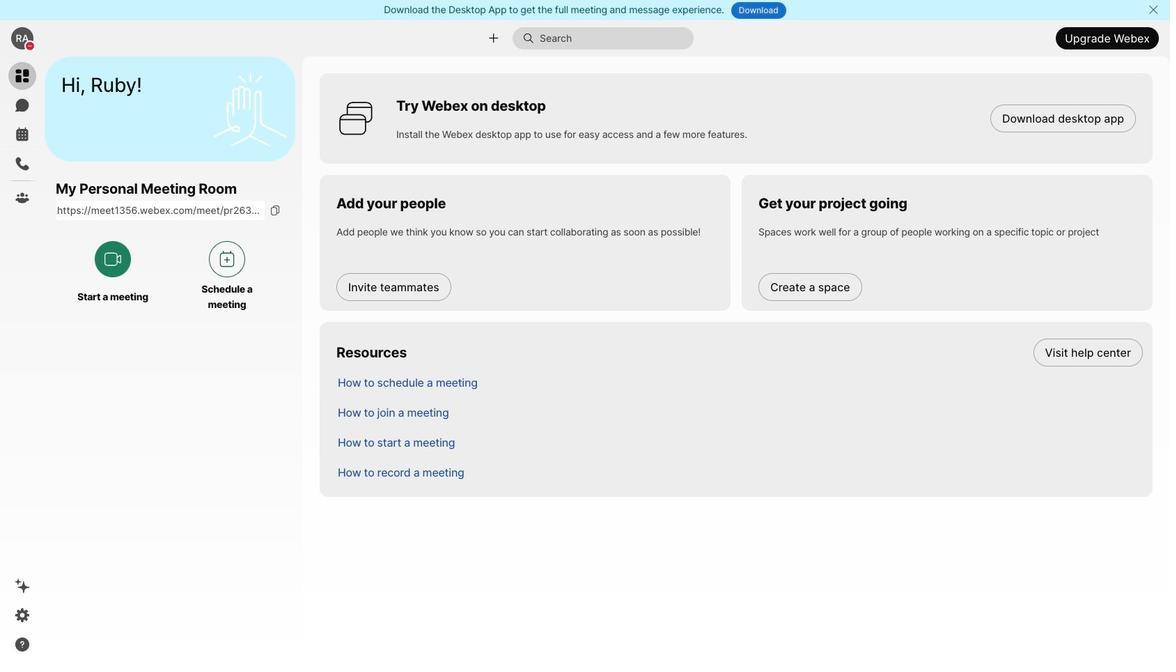 Task type: locate. For each thing, give the bounding box(es) containing it.
1 list item from the top
[[327, 337, 1153, 367]]

navigation
[[0, 56, 45, 671]]

None text field
[[56, 201, 265, 220]]

webex tab list
[[8, 62, 36, 212]]

list item
[[327, 337, 1153, 367], [327, 367, 1153, 397], [327, 397, 1153, 427], [327, 427, 1153, 457], [327, 457, 1153, 487]]

5 list item from the top
[[327, 457, 1153, 487]]



Task type: describe. For each thing, give the bounding box(es) containing it.
4 list item from the top
[[327, 427, 1153, 457]]

cancel_16 image
[[1148, 4, 1159, 15]]

two hands high fiving image
[[208, 67, 292, 151]]

2 list item from the top
[[327, 367, 1153, 397]]

3 list item from the top
[[327, 397, 1153, 427]]



Task type: vqa. For each thing, say whether or not it's contained in the screenshot.
notifications tab
no



